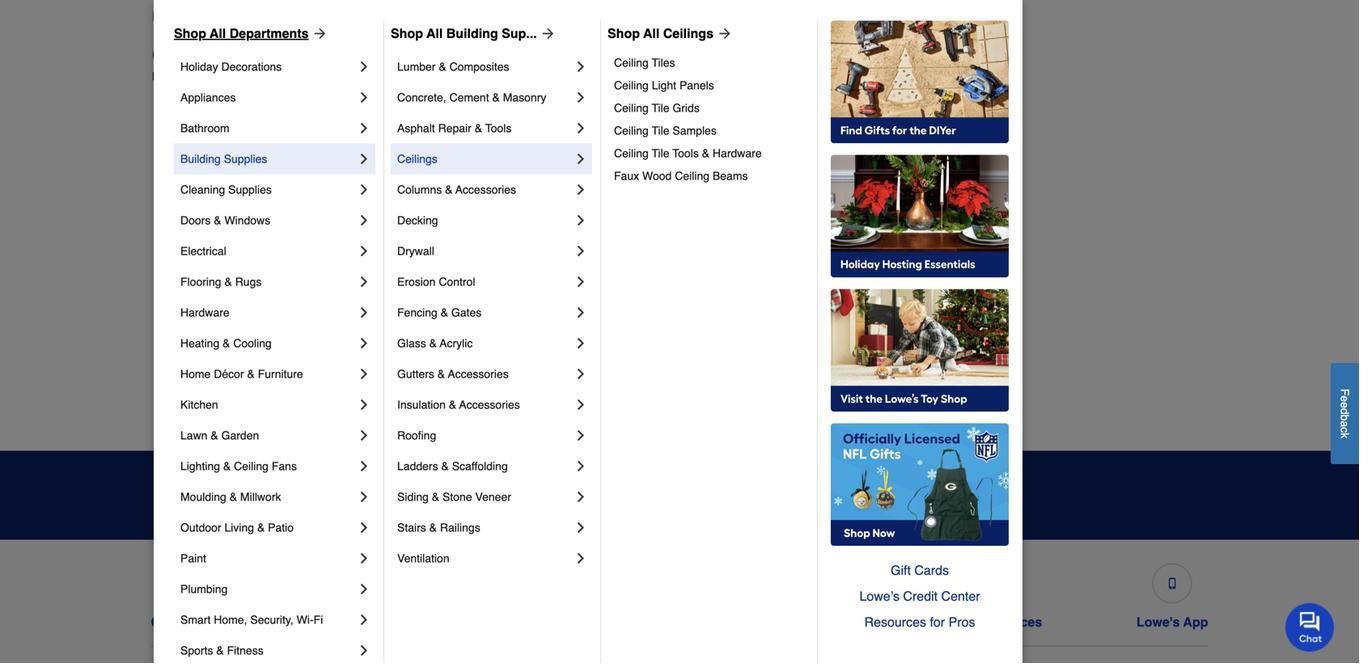 Task type: locate. For each thing, give the bounding box(es) containing it.
2 all from the left
[[426, 26, 443, 41]]

chevron right image
[[356, 59, 372, 75], [356, 89, 372, 106], [573, 120, 589, 136], [356, 151, 372, 167], [573, 151, 589, 167], [356, 182, 372, 198], [573, 182, 589, 198], [356, 243, 372, 259], [573, 243, 589, 259], [356, 274, 372, 290], [573, 305, 589, 321], [356, 366, 372, 382], [573, 366, 589, 382], [356, 397, 372, 413], [573, 397, 589, 413], [573, 428, 589, 444], [356, 458, 372, 474], [573, 458, 589, 474], [356, 489, 372, 505], [573, 489, 589, 505], [356, 520, 372, 536], [573, 520, 589, 536], [356, 612, 372, 628], [356, 643, 372, 659]]

0 horizontal spatial new
[[238, 70, 261, 83]]

veneer
[[475, 491, 511, 504]]

cement
[[450, 91, 489, 104]]

union
[[956, 347, 986, 360]]

lawnside link
[[429, 346, 477, 362]]

tiles
[[652, 56, 675, 69]]

0 vertical spatial hardware
[[713, 147, 762, 160]]

gift
[[891, 563, 911, 578], [757, 615, 779, 630]]

chevron right image for appliances
[[356, 89, 372, 106]]

jersey up glass & acrylic
[[429, 315, 462, 328]]

ceiling inside ceiling light panels link
[[614, 79, 649, 92]]

ladders
[[397, 460, 438, 473]]

accessories for columns & accessories
[[455, 183, 516, 196]]

brick link
[[165, 152, 190, 168]]

delran link
[[165, 216, 198, 233]]

0 vertical spatial credit
[[903, 589, 938, 604]]

accessories down gutters & accessories link
[[459, 398, 520, 411]]

2 shop from the left
[[391, 26, 423, 41]]

ceiling for ceiling tile samples
[[614, 124, 649, 137]]

lowe's
[[860, 589, 900, 604]]

1 horizontal spatial gift
[[891, 563, 911, 578]]

chevron right image for building supplies
[[356, 151, 372, 167]]

chevron right image for lighting & ceiling fans
[[356, 458, 372, 474]]

credit inside "link"
[[577, 615, 614, 630]]

chevron right image for ladders & scaffolding
[[573, 458, 589, 474]]

0 vertical spatial tile
[[652, 101, 670, 114]]

jersey down departments
[[264, 70, 297, 83]]

1 vertical spatial credit
[[577, 615, 614, 630]]

wood
[[642, 169, 672, 182]]

ceiling
[[614, 56, 649, 69], [614, 79, 649, 92], [614, 101, 649, 114], [614, 124, 649, 137], [614, 147, 649, 160], [675, 169, 710, 182], [234, 460, 269, 473]]

arrow right image inside shop all departments link
[[309, 25, 328, 42]]

1 vertical spatial accessories
[[448, 368, 509, 381]]

windows
[[224, 214, 270, 227]]

panels
[[680, 79, 714, 92]]

shop up ceiling tiles
[[608, 26, 640, 41]]

dimensions image
[[974, 578, 985, 589]]

new inside button
[[349, 9, 375, 24]]

0 horizontal spatial city
[[152, 44, 189, 66]]

center
[[941, 589, 980, 604], [618, 615, 659, 630]]

contact us & faq
[[151, 615, 262, 630]]

east for east brunswick
[[165, 283, 188, 296]]

0 vertical spatial ceilings
[[663, 26, 714, 41]]

find a store
[[152, 9, 227, 24]]

jersey up lumber
[[378, 9, 416, 24]]

accessories inside 'insulation & accessories' link
[[459, 398, 520, 411]]

electrical
[[180, 245, 226, 258]]

1 vertical spatial a
[[1339, 421, 1352, 427]]

1 horizontal spatial tools
[[673, 147, 699, 160]]

0 vertical spatial accessories
[[455, 183, 516, 196]]

ceiling up millwork
[[234, 460, 269, 473]]

doors & windows
[[180, 214, 270, 227]]

0 horizontal spatial building
[[180, 152, 221, 165]]

voorhees
[[956, 380, 1004, 393]]

accessories for insulation & accessories
[[459, 398, 520, 411]]

chevron right image for lawn & garden
[[356, 428, 372, 444]]

all for departments
[[210, 26, 226, 41]]

center for lowe's credit center
[[941, 589, 980, 604]]

1 horizontal spatial arrow right image
[[537, 25, 556, 42]]

resources
[[865, 615, 926, 630]]

& for glass & acrylic
[[429, 337, 437, 350]]

ceilings down the asphalt
[[397, 152, 438, 165]]

1 vertical spatial ceilings
[[397, 152, 438, 165]]

1 vertical spatial tile
[[652, 124, 670, 137]]

city inside city directory lowe's stores in new jersey
[[152, 44, 189, 66]]

ceiling inside ceiling tiles link
[[614, 56, 649, 69]]

1 horizontal spatial all
[[426, 26, 443, 41]]

rio grande link
[[956, 184, 1014, 200]]

chevron right image for sports & fitness
[[356, 643, 372, 659]]

inspiration
[[425, 476, 525, 499]]

0 vertical spatial center
[[941, 589, 980, 604]]

columns & accessories link
[[397, 174, 573, 205]]

hardware inside hardware link
[[180, 306, 230, 319]]

outdoor living & patio
[[180, 521, 294, 534]]

1 vertical spatial gift
[[757, 615, 779, 630]]

f e e d b a c k button
[[1331, 363, 1359, 464]]

center inside "link"
[[618, 615, 659, 630]]

1 east from the top
[[165, 283, 188, 296]]

& for stairs & railings
[[429, 521, 437, 534]]

1 horizontal spatial a
[[1339, 421, 1352, 427]]

installation services link
[[917, 557, 1042, 630]]

0 horizontal spatial tools
[[485, 122, 512, 135]]

east inside east rutherford link
[[165, 315, 188, 328]]

hardware down east brunswick
[[180, 306, 230, 319]]

& for lawn & garden
[[211, 429, 218, 442]]

ventilation
[[397, 552, 450, 565]]

2 horizontal spatial all
[[643, 26, 660, 41]]

3 shop from the left
[[608, 26, 640, 41]]

lowe's app link
[[1137, 557, 1208, 630]]

1 horizontal spatial lowe's
[[530, 615, 573, 630]]

chevron right image for holiday decorations
[[356, 59, 372, 75]]

2 east from the top
[[165, 315, 188, 328]]

ideas
[[554, 502, 583, 515]]

a right find
[[183, 9, 190, 24]]

butler link
[[165, 184, 195, 200]]

3 tile from the top
[[652, 147, 670, 160]]

holiday decorations
[[180, 60, 282, 73]]

sports & fitness
[[180, 644, 264, 657]]

0 horizontal spatial cards
[[782, 615, 819, 630]]

wi-
[[297, 614, 314, 627]]

shop all building sup... link
[[391, 24, 556, 43]]

tile for tools
[[652, 147, 670, 160]]

1 vertical spatial city
[[465, 315, 485, 328]]

& for gutters & accessories
[[438, 368, 445, 381]]

chevron right image for stairs & railings
[[573, 520, 589, 536]]

city inside jersey city link
[[465, 315, 485, 328]]

chevron right image for doors & windows
[[356, 212, 372, 228]]

repair
[[438, 122, 472, 135]]

accessories
[[455, 183, 516, 196], [448, 368, 509, 381], [459, 398, 520, 411]]

light
[[652, 79, 676, 92]]

deptford link
[[165, 249, 209, 265]]

accessories up decking link
[[455, 183, 516, 196]]

arrow right image inside shop all building sup... link
[[537, 25, 556, 42]]

1 horizontal spatial hardware
[[713, 147, 762, 160]]

sign up form
[[653, 474, 996, 517]]

e up d in the bottom of the page
[[1339, 396, 1352, 402]]

1 horizontal spatial jersey
[[378, 9, 416, 24]]

ceiling tile tools & hardware link
[[614, 142, 806, 165]]

f e e d b a c k
[[1339, 389, 1352, 439]]

credit for lowe's
[[903, 589, 938, 604]]

chevron right image for moulding & millwork
[[356, 489, 372, 505]]

b
[[1339, 415, 1352, 421]]

ceiling inside faux wood ceiling beams link
[[675, 169, 710, 182]]

ceiling down the ceiling light panels
[[614, 101, 649, 114]]

a up k
[[1339, 421, 1352, 427]]

ceiling inside ceiling tile samples link
[[614, 124, 649, 137]]

tile down light
[[652, 101, 670, 114]]

moulding
[[180, 491, 226, 504]]

arrow right image up masonry
[[537, 25, 556, 42]]

0 horizontal spatial lowe's
[[152, 70, 187, 83]]

1 horizontal spatial building
[[446, 26, 498, 41]]

0 vertical spatial east
[[165, 283, 188, 296]]

ceiling up the faux
[[614, 147, 649, 160]]

arrow right image up holiday decorations link
[[309, 25, 328, 42]]

& for flooring & rugs
[[224, 275, 232, 288]]

ceiling for ceiling light panels
[[614, 79, 649, 92]]

2 horizontal spatial jersey
[[429, 315, 462, 328]]

lowe's credit center link
[[831, 584, 1009, 610]]

0 horizontal spatial a
[[183, 9, 190, 24]]

0 horizontal spatial center
[[618, 615, 659, 630]]

0 horizontal spatial ceilings
[[397, 152, 438, 165]]

stairs
[[397, 521, 426, 534]]

e up b
[[1339, 402, 1352, 408]]

2 horizontal spatial lowe's
[[1137, 615, 1180, 630]]

tools up "faux wood ceiling beams" on the top of page
[[673, 147, 699, 160]]

2 tile from the top
[[652, 124, 670, 137]]

0 vertical spatial new
[[349, 9, 375, 24]]

0 vertical spatial city
[[152, 44, 189, 66]]

lumber
[[397, 60, 436, 73]]

hardware
[[713, 147, 762, 160], [180, 306, 230, 319]]

all up ceiling tiles
[[643, 26, 660, 41]]

new inside city directory lowe's stores in new jersey
[[238, 70, 261, 83]]

0 vertical spatial gift
[[891, 563, 911, 578]]

gutters & accessories link
[[397, 359, 573, 389]]

ladders & scaffolding link
[[397, 451, 573, 482]]

accessories inside the columns & accessories link
[[455, 183, 516, 196]]

0 horizontal spatial arrow right image
[[309, 25, 328, 42]]

doors & windows link
[[180, 205, 356, 236]]

insulation & accessories link
[[397, 389, 573, 420]]

chevron right image for insulation & accessories
[[573, 397, 589, 413]]

0 horizontal spatial hardware
[[180, 306, 230, 319]]

chevron right image for roofing
[[573, 428, 589, 444]]

building supplies link
[[180, 144, 356, 174]]

we've
[[498, 502, 530, 515]]

hardware link
[[180, 297, 356, 328]]

0 horizontal spatial all
[[210, 26, 226, 41]]

stairs & railings link
[[397, 512, 573, 543]]

1 horizontal spatial new
[[349, 9, 375, 24]]

us
[[203, 615, 219, 630]]

0 horizontal spatial jersey
[[264, 70, 297, 83]]

1 horizontal spatial credit
[[903, 589, 938, 604]]

shop down new jersey
[[391, 26, 423, 41]]

east down deptford link
[[165, 283, 188, 296]]

0 horizontal spatial gift
[[757, 615, 779, 630]]

supplies up windows at left
[[228, 183, 272, 196]]

east rutherford
[[165, 315, 244, 328]]

moulding & millwork
[[180, 491, 281, 504]]

visit the lowe's toy shop. image
[[831, 289, 1009, 412]]

chevron right image for electrical
[[356, 243, 372, 259]]

chevron right image for decking
[[573, 212, 589, 228]]

ceiling left tiles
[[614, 56, 649, 69]]

ceiling down ceiling tile grids
[[614, 124, 649, 137]]

cleaning supplies
[[180, 183, 272, 196]]

building up the cleaning on the top
[[180, 152, 221, 165]]

1 horizontal spatial cards
[[915, 563, 949, 578]]

roofing
[[397, 429, 436, 442]]

2 e from the top
[[1339, 402, 1352, 408]]

1 horizontal spatial city
[[465, 315, 485, 328]]

ceilings up ceiling tiles link
[[663, 26, 714, 41]]

for
[[930, 615, 945, 630]]

chevron right image for glass & acrylic
[[573, 335, 589, 351]]

ceiling down maple
[[675, 169, 710, 182]]

1 vertical spatial new
[[238, 70, 261, 83]]

beams
[[713, 169, 748, 182]]

chevron right image for smart home, security, wi-fi
[[356, 612, 372, 628]]

siding & stone veneer link
[[397, 482, 573, 512]]

store
[[194, 9, 227, 24]]

installation services
[[917, 615, 1042, 630]]

lowe's inside "link"
[[530, 615, 573, 630]]

1 vertical spatial center
[[618, 615, 659, 630]]

1 all from the left
[[210, 26, 226, 41]]

1 vertical spatial east
[[165, 315, 188, 328]]

rio
[[956, 186, 973, 199]]

hardware up beams at the right top of page
[[713, 147, 762, 160]]

all for ceilings
[[643, 26, 660, 41]]

1 vertical spatial gift cards
[[757, 615, 819, 630]]

ceiling inside ceiling tile tools & hardware link
[[614, 147, 649, 160]]

glass
[[397, 337, 426, 350]]

3 all from the left
[[643, 26, 660, 41]]

0 vertical spatial supplies
[[224, 152, 267, 165]]

1 horizontal spatial gift cards
[[891, 563, 949, 578]]

maple
[[693, 153, 723, 166]]

union link
[[956, 346, 986, 362]]

shop for shop all departments
[[174, 26, 206, 41]]

fans
[[272, 460, 297, 473]]

k
[[1339, 433, 1352, 439]]

gift cards link
[[753, 557, 823, 630], [831, 558, 1009, 584]]

manchester link
[[693, 119, 752, 136]]

0 vertical spatial jersey
[[378, 9, 416, 24]]

building up composites
[[446, 26, 498, 41]]

bayonne
[[165, 121, 210, 134]]

holmdel
[[429, 250, 470, 263]]

accessories inside gutters & accessories link
[[448, 368, 509, 381]]

river
[[987, 283, 1013, 296]]

chevron right image for paint
[[356, 550, 372, 567]]

siding & stone veneer
[[397, 491, 511, 504]]

2 vertical spatial tile
[[652, 147, 670, 160]]

sup...
[[502, 26, 537, 41]]

chevron right image for outdoor living & patio
[[356, 520, 372, 536]]

gutters & accessories
[[397, 368, 509, 381]]

ceiling tile samples
[[614, 124, 717, 137]]

1 vertical spatial supplies
[[228, 183, 272, 196]]

appliances link
[[180, 82, 356, 113]]

0 horizontal spatial credit
[[577, 615, 614, 630]]

chevron right image for erosion control
[[573, 274, 589, 290]]

east inside east brunswick link
[[165, 283, 188, 296]]

1 vertical spatial jersey
[[264, 70, 297, 83]]

accessories down glass & acrylic "link"
[[448, 368, 509, 381]]

lowe's credit center
[[860, 589, 980, 604]]

1 tile from the top
[[652, 101, 670, 114]]

tile down ceiling tile grids
[[652, 124, 670, 137]]

maple shade
[[693, 153, 759, 166]]

supplies up cleaning supplies
[[224, 152, 267, 165]]

2 horizontal spatial shop
[[608, 26, 640, 41]]

chevron right image
[[573, 59, 589, 75], [573, 89, 589, 106], [356, 120, 372, 136], [356, 212, 372, 228], [573, 212, 589, 228], [573, 274, 589, 290], [356, 305, 372, 321], [356, 335, 372, 351], [573, 335, 589, 351], [356, 428, 372, 444], [356, 550, 372, 567], [573, 550, 589, 567], [356, 581, 372, 597]]

all down store
[[210, 26, 226, 41]]

find gifts for the diyer. image
[[831, 21, 1009, 144]]

ceiling inside "lighting & ceiling fans" "link"
[[234, 460, 269, 473]]

tile up wood
[[652, 147, 670, 160]]

1 shop from the left
[[174, 26, 206, 41]]

lowe's inside city directory lowe's stores in new jersey
[[152, 70, 187, 83]]

a inside button
[[1339, 421, 1352, 427]]

0 horizontal spatial shop
[[174, 26, 206, 41]]

all up lumber
[[426, 26, 443, 41]]

tools down the concrete, cement & masonry link
[[485, 122, 512, 135]]

arrow right image
[[714, 25, 733, 42]]

& for lumber & composites
[[439, 60, 446, 73]]

arrow right image
[[309, 25, 328, 42], [537, 25, 556, 42]]

2 arrow right image from the left
[[537, 25, 556, 42]]

1 horizontal spatial center
[[941, 589, 980, 604]]

ceiling down ceiling tiles
[[614, 79, 649, 92]]

1 arrow right image from the left
[[309, 25, 328, 42]]

sports & fitness link
[[180, 635, 356, 663]]

chevron right image for heating & cooling
[[356, 335, 372, 351]]

accessories for gutters & accessories
[[448, 368, 509, 381]]

arrow right image for shop all building sup...
[[537, 25, 556, 42]]

lighting & ceiling fans link
[[180, 451, 356, 482]]

shop for shop all building sup...
[[391, 26, 423, 41]]

shop down find a store
[[174, 26, 206, 41]]

center for lowe's credit center
[[618, 615, 659, 630]]

chevron right image for asphalt repair & tools
[[573, 120, 589, 136]]

east up 'heating' at the bottom left of page
[[165, 315, 188, 328]]

1 horizontal spatial shop
[[391, 26, 423, 41]]

maple shade link
[[693, 152, 759, 168]]

piscataway link
[[956, 119, 1014, 136]]

chevron right image for bathroom
[[356, 120, 372, 136]]

2 vertical spatial accessories
[[459, 398, 520, 411]]

ceiling inside ceiling tile grids link
[[614, 101, 649, 114]]

fitness
[[227, 644, 264, 657]]

1 vertical spatial hardware
[[180, 306, 230, 319]]

stairs & railings
[[397, 521, 480, 534]]

building supplies
[[180, 152, 267, 165]]



Task type: describe. For each thing, give the bounding box(es) containing it.
lowe's for lowe's app
[[1137, 615, 1180, 630]]

rugs
[[235, 275, 262, 288]]

eatontown
[[165, 347, 219, 360]]

toms river
[[956, 283, 1013, 296]]

ceiling tile tools & hardware
[[614, 147, 762, 160]]

& for lighting & ceiling fans
[[223, 460, 231, 473]]

flooring & rugs link
[[180, 267, 356, 297]]

ceiling tile samples link
[[614, 119, 806, 142]]

sign up
[[921, 488, 970, 503]]

furniture
[[258, 368, 303, 381]]

princeton link
[[956, 152, 1004, 168]]

& for insulation & accessories
[[449, 398, 456, 411]]

ceiling for ceiling tile grids
[[614, 101, 649, 114]]

grande
[[976, 186, 1014, 199]]

ceiling for ceiling tile tools & hardware
[[614, 147, 649, 160]]

heating
[[180, 337, 219, 350]]

smart home, security, wi-fi link
[[180, 605, 356, 635]]

jersey city
[[429, 315, 485, 328]]

chevron right image for ceilings
[[573, 151, 589, 167]]

0 vertical spatial tools
[[485, 122, 512, 135]]

status
[[396, 615, 435, 630]]

rutherford
[[191, 315, 244, 328]]

jersey inside button
[[378, 9, 416, 24]]

trends
[[570, 476, 634, 499]]

delran
[[165, 218, 198, 231]]

kitchen link
[[180, 389, 356, 420]]

ceilings link
[[397, 144, 573, 174]]

grids
[[673, 101, 700, 114]]

& for columns & accessories
[[445, 183, 453, 196]]

brunswick
[[191, 283, 242, 296]]

east brunswick
[[165, 283, 242, 296]]

lighting & ceiling fans
[[180, 460, 297, 473]]

shop all departments
[[174, 26, 309, 41]]

lowe's for lowe's credit center
[[530, 615, 573, 630]]

millwork
[[240, 491, 281, 504]]

lumber & composites link
[[397, 51, 573, 82]]

order
[[357, 615, 392, 630]]

asphalt repair & tools
[[397, 122, 512, 135]]

turnersville
[[956, 315, 1014, 328]]

deptford
[[165, 250, 209, 263]]

faq
[[236, 615, 262, 630]]

chevron right image for siding & stone veneer
[[573, 489, 589, 505]]

supplies for building supplies
[[224, 152, 267, 165]]

1 vertical spatial cards
[[782, 615, 819, 630]]

siding
[[397, 491, 429, 504]]

woodbridge
[[956, 412, 1017, 425]]

decking
[[397, 214, 438, 227]]

home
[[180, 368, 211, 381]]

ceiling tiles
[[614, 56, 675, 69]]

butler
[[165, 186, 195, 199]]

lighting
[[180, 460, 220, 473]]

& for ladders & scaffolding
[[441, 460, 449, 473]]

0 horizontal spatial gift cards link
[[753, 557, 823, 630]]

& for doors & windows
[[214, 214, 221, 227]]

installation
[[917, 615, 985, 630]]

f
[[1339, 389, 1352, 396]]

electrical link
[[180, 236, 356, 267]]

east for east rutherford
[[165, 315, 188, 328]]

outdoor
[[180, 521, 221, 534]]

chevron right image for fencing & gates
[[573, 305, 589, 321]]

stores
[[190, 70, 223, 83]]

resources for pros
[[865, 615, 975, 630]]

0 vertical spatial gift cards
[[891, 563, 949, 578]]

lawn & garden
[[180, 429, 259, 442]]

toms river link
[[956, 281, 1013, 297]]

credit for lowe's
[[577, 615, 614, 630]]

chevron right image for ventilation
[[573, 550, 589, 567]]

0 vertical spatial a
[[183, 9, 190, 24]]

hamilton link
[[429, 184, 474, 200]]

& for fencing & gates
[[441, 306, 448, 319]]

security,
[[250, 614, 294, 627]]

shade
[[727, 153, 759, 166]]

holmdel link
[[429, 249, 470, 265]]

lowe's credit center
[[530, 615, 659, 630]]

0 horizontal spatial gift cards
[[757, 615, 819, 630]]

chat invite button image
[[1286, 603, 1335, 652]]

find a store link
[[152, 7, 227, 26]]

0 vertical spatial building
[[446, 26, 498, 41]]

woodbridge link
[[956, 411, 1017, 427]]

cleaning supplies link
[[180, 174, 356, 205]]

chevron right image for home décor & furniture
[[356, 366, 372, 382]]

mobile image
[[1167, 578, 1178, 589]]

scaffolding
[[452, 460, 508, 473]]

ceiling light panels link
[[614, 74, 806, 97]]

jersey inside city directory lowe's stores in new jersey
[[264, 70, 297, 83]]

chevron right image for drywall
[[573, 243, 589, 259]]

supplies for cleaning supplies
[[228, 183, 272, 196]]

concrete, cement & masonry link
[[397, 82, 573, 113]]

holiday hosting essentials. image
[[831, 155, 1009, 278]]

glass & acrylic
[[397, 337, 473, 350]]

erosion control
[[397, 275, 475, 288]]

chevron right image for hardware
[[356, 305, 372, 321]]

chevron right image for plumbing
[[356, 581, 372, 597]]

contact
[[151, 615, 199, 630]]

doors
[[180, 214, 211, 227]]

chevron right image for gutters & accessories
[[573, 366, 589, 382]]

chevron right image for columns & accessories
[[573, 182, 589, 198]]

1 vertical spatial tools
[[673, 147, 699, 160]]

columns & accessories
[[397, 183, 516, 196]]

lawnside
[[429, 347, 477, 360]]

arrow right image for shop all departments
[[309, 25, 328, 42]]

chevron right image for flooring & rugs
[[356, 274, 372, 290]]

all for building
[[426, 26, 443, 41]]

ceiling for ceiling tiles
[[614, 56, 649, 69]]

customer care image
[[201, 578, 212, 589]]

1 horizontal spatial gift cards link
[[831, 558, 1009, 584]]

shop for shop all ceilings
[[608, 26, 640, 41]]

& for siding & stone veneer
[[432, 491, 439, 504]]

chevron right image for cleaning supplies
[[356, 182, 372, 198]]

chevron right image for kitchen
[[356, 397, 372, 413]]

shop all ceilings
[[608, 26, 714, 41]]

tile for grids
[[652, 101, 670, 114]]

1 vertical spatial building
[[180, 152, 221, 165]]

hardware inside ceiling tile tools & hardware link
[[713, 147, 762, 160]]

chevron right image for lumber & composites
[[573, 59, 589, 75]]

fencing & gates link
[[397, 297, 573, 328]]

new jersey button
[[349, 7, 416, 26]]

smart
[[180, 614, 211, 627]]

kitchen
[[180, 398, 218, 411]]

deals,
[[363, 476, 420, 499]]

pros
[[949, 615, 975, 630]]

& for moulding & millwork
[[230, 491, 237, 504]]

chevron right image for concrete, cement & masonry
[[573, 89, 589, 106]]

home,
[[214, 614, 247, 627]]

hackettstown
[[429, 153, 497, 166]]

hillsborough link
[[429, 216, 492, 233]]

1 e from the top
[[1339, 396, 1352, 402]]

& for heating & cooling
[[223, 337, 230, 350]]

cooling
[[233, 337, 272, 350]]

0 vertical spatial cards
[[915, 563, 949, 578]]

howell
[[429, 283, 463, 296]]

lowe's app
[[1137, 615, 1208, 630]]

& for sports & fitness
[[216, 644, 224, 657]]

directory
[[194, 44, 279, 66]]

2 vertical spatial jersey
[[429, 315, 462, 328]]

tile for samples
[[652, 124, 670, 137]]

jersey city link
[[429, 314, 485, 330]]

1 horizontal spatial ceilings
[[663, 26, 714, 41]]

asphalt repair & tools link
[[397, 113, 573, 144]]

plumbing
[[180, 583, 228, 596]]

officially licensed n f l gifts. shop now. image
[[831, 423, 1009, 546]]



Task type: vqa. For each thing, say whether or not it's contained in the screenshot.
Under 20 dollars. 'Image'
no



